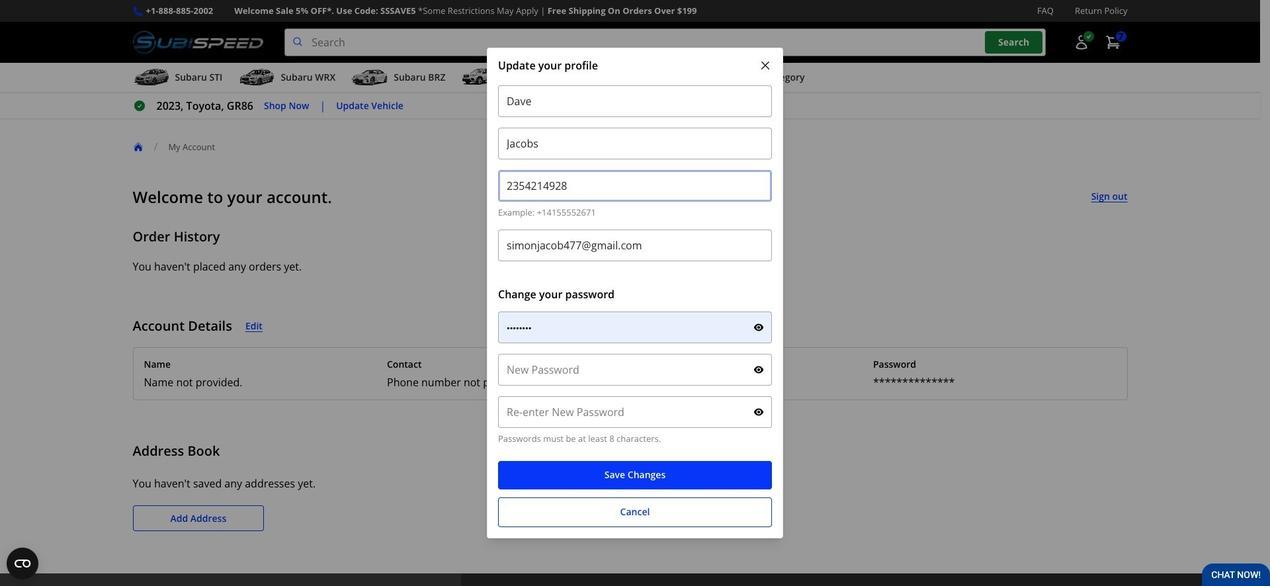 Task type: describe. For each thing, give the bounding box(es) containing it.
Re-enter New Password password field
[[498, 396, 772, 428]]

close popup image
[[759, 59, 772, 72]]

Current Password password field
[[498, 312, 772, 344]]

toggle password visibility image for re-enter new password password field
[[754, 407, 764, 418]]

Phone field
[[498, 170, 772, 202]]

open widget image
[[7, 548, 38, 580]]

toggle password visibility image for current password password field
[[754, 322, 764, 333]]

Last Name text field
[[498, 128, 772, 160]]

search input field
[[285, 29, 1046, 56]]

Email Address text field
[[498, 230, 772, 261]]



Task type: vqa. For each thing, say whether or not it's contained in the screenshot.
First name text field
yes



Task type: locate. For each thing, give the bounding box(es) containing it.
New Password password field
[[498, 354, 772, 386]]

2 toggle password visibility image from the top
[[754, 407, 764, 418]]

toggle password visibility image
[[754, 365, 764, 375]]

1 toggle password visibility image from the top
[[754, 322, 764, 333]]

1 vertical spatial toggle password visibility image
[[754, 407, 764, 418]]

First name text field
[[498, 86, 772, 117]]

toggle password visibility image down toggle password visibility icon
[[754, 407, 764, 418]]

toggle password visibility image up toggle password visibility icon
[[754, 322, 764, 333]]

toggle password visibility image
[[754, 322, 764, 333], [754, 407, 764, 418]]

0 vertical spatial toggle password visibility image
[[754, 322, 764, 333]]



